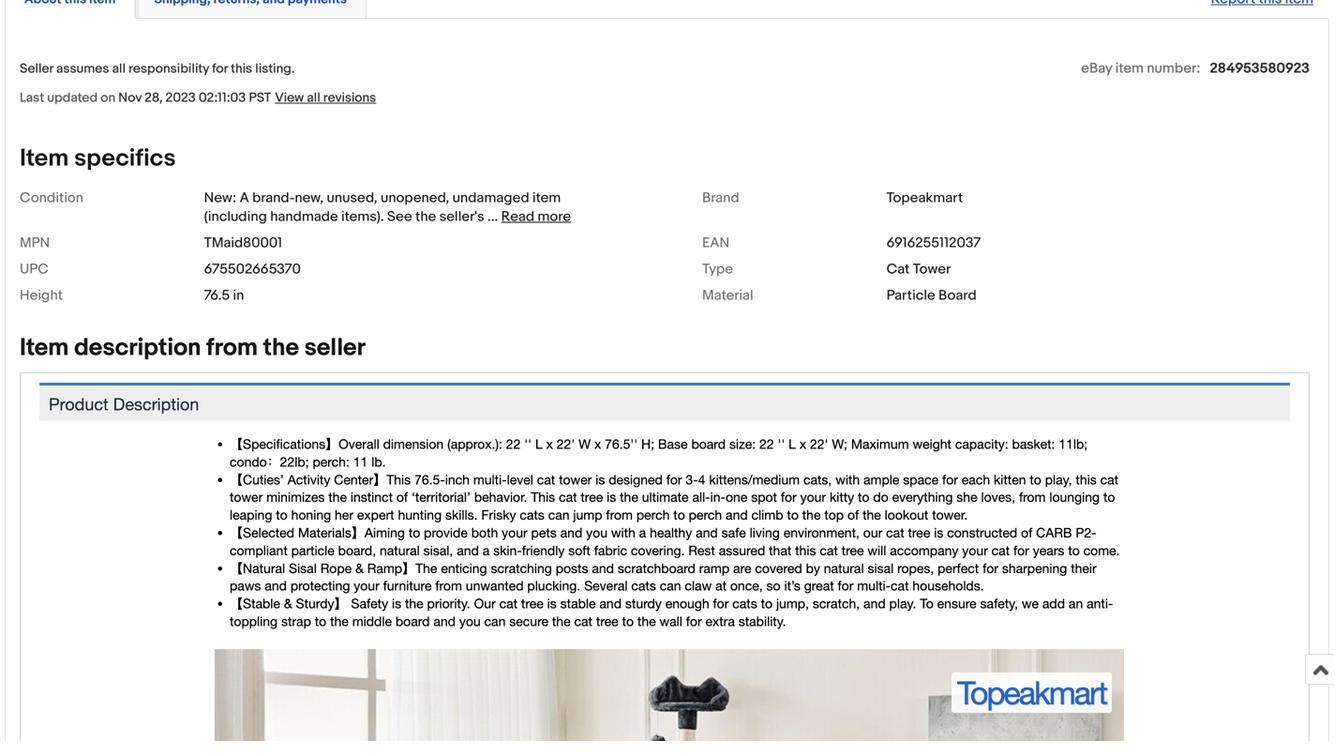 Task type: describe. For each thing, give the bounding box(es) containing it.
new: a brand-new, unused, unopened, undamaged item (including handmade items). see the seller's ...
[[204, 189, 561, 225]]

items).
[[341, 208, 384, 225]]

284953580923
[[1210, 60, 1310, 77]]

seller
[[20, 61, 53, 77]]

brand-
[[252, 189, 295, 206]]

number:
[[1148, 60, 1201, 77]]

responsibility
[[129, 61, 209, 77]]

a
[[240, 189, 249, 206]]

0 horizontal spatial the
[[263, 333, 299, 362]]

assumes
[[56, 61, 109, 77]]

item specifics
[[20, 144, 176, 173]]

seller
[[305, 333, 366, 362]]

seller's
[[440, 208, 485, 225]]

cat
[[887, 261, 910, 278]]

view all revisions link
[[271, 89, 376, 106]]

particle board
[[887, 287, 977, 304]]

read
[[501, 208, 535, 225]]

0 vertical spatial all
[[112, 61, 126, 77]]

this
[[231, 61, 252, 77]]

upc
[[20, 261, 49, 278]]

brand
[[703, 189, 740, 206]]

76.5 in
[[204, 287, 244, 304]]

...
[[488, 208, 498, 225]]

seller assumes all responsibility for this listing.
[[20, 61, 295, 77]]

item inside new: a brand-new, unused, unopened, undamaged item (including handmade items). see the seller's ...
[[533, 189, 561, 206]]

view
[[275, 90, 304, 106]]

nov
[[118, 90, 142, 106]]

read more button
[[501, 208, 571, 225]]

from
[[206, 333, 258, 362]]

material
[[703, 287, 754, 304]]

topeakmart
[[887, 189, 964, 206]]

ebay
[[1082, 60, 1113, 77]]

unused,
[[327, 189, 378, 206]]

1 horizontal spatial all
[[307, 90, 321, 106]]

(including
[[204, 208, 267, 225]]

76.5
[[204, 287, 230, 304]]

item for item specifics
[[20, 144, 69, 173]]

ebay item number: 284953580923
[[1082, 60, 1310, 77]]

on
[[101, 90, 116, 106]]

tmaid80001
[[204, 234, 282, 251]]

02:11:03
[[199, 90, 246, 106]]

specifics
[[74, 144, 176, 173]]



Task type: vqa. For each thing, say whether or not it's contained in the screenshot.
the Report this item
no



Task type: locate. For each thing, give the bounding box(es) containing it.
particle
[[887, 287, 936, 304]]

item up more
[[533, 189, 561, 206]]

0 vertical spatial item
[[20, 144, 69, 173]]

1 horizontal spatial the
[[416, 208, 436, 225]]

0 horizontal spatial item
[[533, 189, 561, 206]]

handmade
[[270, 208, 338, 225]]

condition
[[20, 189, 84, 206]]

tab list
[[5, 0, 1330, 19]]

see
[[387, 208, 412, 225]]

more
[[538, 208, 571, 225]]

item down height
[[20, 333, 69, 362]]

last
[[20, 90, 44, 106]]

1 item from the top
[[20, 144, 69, 173]]

0 vertical spatial item
[[1116, 60, 1144, 77]]

0 vertical spatial the
[[416, 208, 436, 225]]

675502665370
[[204, 261, 301, 278]]

1 vertical spatial item
[[20, 333, 69, 362]]

all
[[112, 61, 126, 77], [307, 90, 321, 106]]

2 item from the top
[[20, 333, 69, 362]]

item right ebay
[[1116, 60, 1144, 77]]

item
[[1116, 60, 1144, 77], [533, 189, 561, 206]]

read more
[[501, 208, 571, 225]]

2023
[[166, 90, 196, 106]]

6916255112037
[[887, 234, 981, 251]]

unopened,
[[381, 189, 450, 206]]

type
[[703, 261, 734, 278]]

cat tower
[[887, 261, 951, 278]]

all right view
[[307, 90, 321, 106]]

new:
[[204, 189, 237, 206]]

28,
[[145, 90, 163, 106]]

undamaged
[[453, 189, 530, 206]]

listing.
[[255, 61, 295, 77]]

last updated on nov 28, 2023 02:11:03 pst view all revisions
[[20, 90, 376, 106]]

updated
[[47, 90, 98, 106]]

1 vertical spatial all
[[307, 90, 321, 106]]

item for item description from the seller
[[20, 333, 69, 362]]

in
[[233, 287, 244, 304]]

the
[[416, 208, 436, 225], [263, 333, 299, 362]]

1 vertical spatial the
[[263, 333, 299, 362]]

ean
[[703, 234, 730, 251]]

1 vertical spatial item
[[533, 189, 561, 206]]

the down unopened,
[[416, 208, 436, 225]]

height
[[20, 287, 63, 304]]

1 horizontal spatial item
[[1116, 60, 1144, 77]]

board
[[939, 287, 977, 304]]

item
[[20, 144, 69, 173], [20, 333, 69, 362]]

new,
[[295, 189, 324, 206]]

item description from the seller
[[20, 333, 366, 362]]

tower
[[913, 261, 951, 278]]

mpn
[[20, 234, 50, 251]]

item up condition
[[20, 144, 69, 173]]

revisions
[[323, 90, 376, 106]]

pst
[[249, 90, 271, 106]]

description
[[74, 333, 201, 362]]

the right from
[[263, 333, 299, 362]]

0 horizontal spatial all
[[112, 61, 126, 77]]

for
[[212, 61, 228, 77]]

the inside new: a brand-new, unused, unopened, undamaged item (including handmade items). see the seller's ...
[[416, 208, 436, 225]]

all up on
[[112, 61, 126, 77]]



